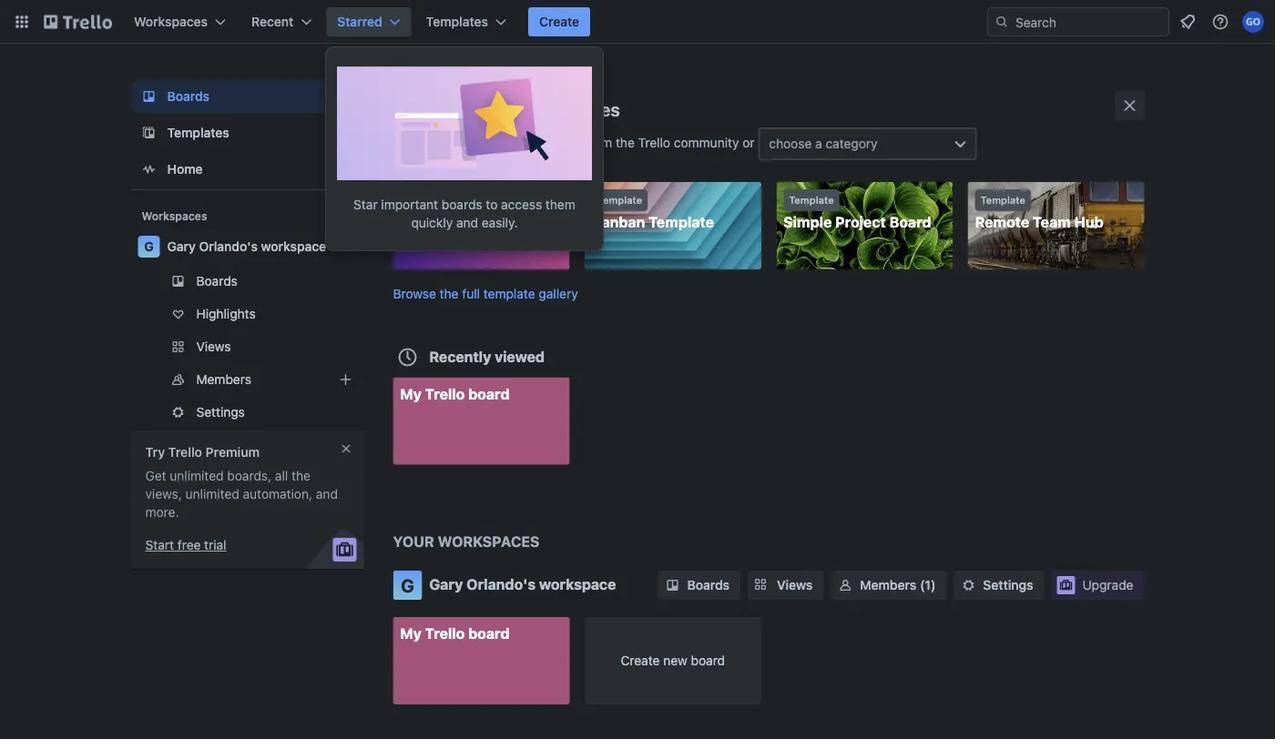Task type: describe. For each thing, give the bounding box(es) containing it.
choose
[[769, 136, 812, 151]]

0 vertical spatial orlando's
[[199, 239, 258, 254]]

boards
[[442, 197, 482, 212]]

1 vertical spatial orlando's
[[467, 576, 536, 593]]

category
[[826, 136, 878, 151]]

browse the full template gallery link
[[393, 286, 578, 301]]

home image
[[138, 159, 160, 180]]

try trello premium get unlimited boards, all the views, unlimited automation, and more.
[[145, 445, 338, 520]]

star important boards to access them quickly and easily.
[[354, 197, 576, 231]]

0 vertical spatial template
[[530, 135, 581, 150]]

0 horizontal spatial a
[[519, 135, 526, 150]]

or
[[743, 135, 755, 150]]

your workspaces
[[393, 533, 540, 551]]

add image
[[335, 369, 357, 391]]

project inside template project management
[[400, 214, 451, 231]]

1 vertical spatial views link
[[748, 571, 824, 600]]

templates
[[537, 98, 620, 120]]

template right kanban
[[649, 214, 714, 231]]

0 horizontal spatial settings link
[[131, 398, 364, 427]]

easily.
[[482, 216, 518, 231]]

recently
[[430, 348, 491, 365]]

views,
[[145, 487, 182, 502]]

1 horizontal spatial g
[[401, 575, 414, 596]]

0 horizontal spatial workspace
[[261, 239, 326, 254]]

create a workspace image
[[335, 205, 357, 227]]

1 my trello board from the top
[[400, 385, 510, 403]]

(1)
[[920, 578, 936, 593]]

template remote team hub
[[975, 194, 1104, 231]]

popular
[[468, 98, 532, 120]]

board image
[[138, 86, 160, 107]]

your
[[393, 533, 434, 551]]

boards for views
[[687, 578, 730, 593]]

recent
[[251, 14, 294, 29]]

full
[[462, 286, 480, 301]]

all
[[275, 469, 288, 484]]

my for 2nd my trello board link from the bottom of the page
[[400, 385, 422, 403]]

more.
[[145, 505, 179, 520]]

0 horizontal spatial g
[[144, 239, 154, 254]]

most popular templates
[[422, 98, 620, 120]]

access
[[501, 197, 542, 212]]

and inside the try trello premium get unlimited boards, all the views, unlimited automation, and more.
[[316, 487, 338, 502]]

create new board
[[621, 654, 725, 669]]

0 vertical spatial boards
[[167, 89, 210, 104]]

boards link for views
[[658, 571, 741, 600]]

2 vertical spatial board
[[691, 654, 725, 669]]

workspaces
[[438, 533, 540, 551]]

new
[[663, 654, 688, 669]]

starred
[[337, 14, 382, 29]]

create for create
[[539, 14, 580, 29]]

settings for the rightmost settings link
[[983, 578, 1033, 593]]

simple
[[784, 214, 832, 231]]

0 horizontal spatial gary orlando's workspace
[[167, 239, 326, 254]]

create for create new board
[[621, 654, 660, 669]]

gallery
[[539, 286, 578, 301]]

from
[[585, 135, 612, 150]]

trial
[[204, 538, 226, 553]]

and inside the star important boards to access them quickly and easily.
[[456, 216, 478, 231]]

1 horizontal spatial the
[[440, 286, 459, 301]]

browse the full template gallery
[[393, 286, 578, 301]]

1 my trello board link from the top
[[393, 378, 570, 465]]

0 horizontal spatial views
[[196, 339, 231, 354]]

with
[[491, 135, 516, 150]]

project inside template simple project board
[[835, 214, 886, 231]]

team
[[1033, 214, 1071, 231]]

1 vertical spatial gary
[[430, 576, 463, 593]]

1 horizontal spatial a
[[815, 136, 822, 151]]

recent button
[[241, 7, 323, 36]]

remote
[[975, 214, 1030, 231]]

1 vertical spatial templates
[[167, 125, 229, 140]]

important
[[381, 197, 438, 212]]

upgrade button
[[1052, 571, 1145, 600]]

settings for the leftmost settings link
[[196, 405, 245, 420]]

template for project
[[406, 194, 451, 206]]

0 notifications image
[[1177, 11, 1199, 33]]

workspaces button
[[123, 7, 237, 36]]

1 vertical spatial board
[[468, 625, 510, 643]]

1 vertical spatial gary orlando's workspace
[[430, 576, 616, 593]]

them
[[546, 197, 576, 212]]



Task type: locate. For each thing, give the bounding box(es) containing it.
0 horizontal spatial templates
[[167, 125, 229, 140]]

1 horizontal spatial settings link
[[954, 571, 1044, 600]]

template simple project board
[[784, 194, 932, 231]]

template inside template simple project board
[[789, 194, 834, 206]]

0 vertical spatial my trello board
[[400, 385, 510, 403]]

start free trial button
[[145, 537, 226, 555]]

0 vertical spatial board
[[468, 385, 510, 403]]

gary
[[167, 239, 196, 254], [430, 576, 463, 593]]

home
[[167, 162, 203, 177]]

2 my trello board from the top
[[400, 625, 510, 643]]

and down boards
[[456, 216, 478, 231]]

1 horizontal spatial settings
[[983, 578, 1033, 593]]

most
[[422, 98, 464, 120]]

create button
[[528, 7, 590, 36]]

start
[[145, 538, 174, 553]]

going
[[418, 135, 451, 150]]

2 horizontal spatial the
[[616, 135, 635, 150]]

template project management
[[400, 194, 547, 231]]

template for simple
[[789, 194, 834, 206]]

1 horizontal spatial orlando's
[[467, 576, 536, 593]]

highlights link
[[131, 300, 364, 329]]

1 horizontal spatial views
[[777, 578, 813, 593]]

0 vertical spatial my trello board link
[[393, 378, 570, 465]]

the for try trello premium get unlimited boards, all the views, unlimited automation, and more.
[[292, 469, 311, 484]]

2 project from the left
[[835, 214, 886, 231]]

0 horizontal spatial and
[[316, 487, 338, 502]]

automation,
[[243, 487, 313, 502]]

1 horizontal spatial workspace
[[539, 576, 616, 593]]

0 vertical spatial boards link
[[131, 80, 364, 113]]

1 vertical spatial my trello board
[[400, 625, 510, 643]]

gary orlando's workspace
[[167, 239, 326, 254], [430, 576, 616, 593]]

the for get going faster with a template from the trello community or
[[616, 135, 635, 150]]

browse
[[393, 286, 436, 301]]

0 vertical spatial workspaces
[[134, 14, 208, 29]]

1 vertical spatial boards
[[196, 274, 238, 289]]

1 vertical spatial unlimited
[[185, 487, 239, 502]]

0 horizontal spatial settings
[[196, 405, 245, 420]]

views link
[[131, 332, 364, 362], [748, 571, 824, 600]]

recently viewed
[[430, 348, 545, 365]]

get going faster with a template from the trello community or
[[393, 135, 758, 150]]

1 vertical spatial workspaces
[[142, 210, 207, 222]]

the right from
[[616, 135, 635, 150]]

template inside template remote team hub
[[981, 194, 1026, 206]]

1 horizontal spatial sm image
[[837, 577, 855, 595]]

2 my from the top
[[400, 625, 422, 643]]

members for members (1)
[[860, 578, 917, 593]]

unlimited
[[170, 469, 224, 484], [185, 487, 239, 502]]

kanban
[[592, 214, 645, 231]]

templates up the home
[[167, 125, 229, 140]]

forward image
[[360, 369, 382, 391]]

and right automation,
[[316, 487, 338, 502]]

boards link up templates link on the top of page
[[131, 80, 364, 113]]

gary down the home
[[167, 239, 196, 254]]

my for first my trello board link from the bottom
[[400, 625, 422, 643]]

workspaces up board image
[[134, 14, 208, 29]]

0 horizontal spatial orlando's
[[199, 239, 258, 254]]

template for remote
[[981, 194, 1026, 206]]

gary down your workspaces
[[430, 576, 463, 593]]

sm image left members (1)
[[837, 577, 855, 595]]

0 vertical spatial the
[[616, 135, 635, 150]]

members
[[196, 372, 251, 387], [860, 578, 917, 593]]

0 horizontal spatial create
[[539, 14, 580, 29]]

boards up new
[[687, 578, 730, 593]]

settings right sm image
[[983, 578, 1033, 593]]

highlights
[[196, 307, 256, 322]]

settings link
[[131, 398, 364, 427], [954, 571, 1044, 600]]

Search field
[[1009, 8, 1169, 36]]

my
[[400, 385, 422, 403], [400, 625, 422, 643]]

template right "full"
[[484, 286, 535, 301]]

template up remote
[[981, 194, 1026, 206]]

back to home image
[[44, 7, 112, 36]]

1 vertical spatial settings link
[[954, 571, 1044, 600]]

members left (1)
[[860, 578, 917, 593]]

templates inside dropdown button
[[426, 14, 488, 29]]

0 horizontal spatial views link
[[131, 332, 364, 362]]

0 horizontal spatial gary
[[167, 239, 196, 254]]

get
[[393, 135, 414, 150], [145, 469, 166, 484]]

1 horizontal spatial get
[[393, 135, 414, 150]]

templates right starred dropdown button in the left of the page
[[426, 14, 488, 29]]

boards link up new
[[658, 571, 741, 600]]

choose a category
[[769, 136, 878, 151]]

trello inside the try trello premium get unlimited boards, all the views, unlimited automation, and more.
[[168, 445, 202, 460]]

1 vertical spatial my trello board link
[[393, 618, 570, 705]]

a right with on the top of page
[[519, 135, 526, 150]]

quickly
[[411, 216, 453, 231]]

open information menu image
[[1212, 13, 1230, 31]]

1 horizontal spatial views link
[[748, 571, 824, 600]]

gary orlando's workspace up highlights link
[[167, 239, 326, 254]]

1 vertical spatial create
[[621, 654, 660, 669]]

g
[[144, 239, 154, 254], [401, 575, 414, 596]]

the inside the try trello premium get unlimited boards, all the views, unlimited automation, and more.
[[292, 469, 311, 484]]

0 horizontal spatial the
[[292, 469, 311, 484]]

0 vertical spatial gary orlando's workspace
[[167, 239, 326, 254]]

1 my from the top
[[400, 385, 422, 403]]

boards right board image
[[167, 89, 210, 104]]

create up 'templates'
[[539, 14, 580, 29]]

settings link right (1)
[[954, 571, 1044, 600]]

template kanban template
[[592, 194, 714, 231]]

template for kanban
[[597, 194, 642, 206]]

free
[[177, 538, 201, 553]]

1 vertical spatial settings
[[983, 578, 1033, 593]]

project down the important
[[400, 214, 451, 231]]

home link
[[131, 153, 364, 186]]

to
[[486, 197, 498, 212]]

g down home image
[[144, 239, 154, 254]]

members link
[[131, 365, 382, 394]]

workspaces inside workspaces popup button
[[134, 14, 208, 29]]

get up views,
[[145, 469, 166, 484]]

a
[[519, 135, 526, 150], [815, 136, 822, 151]]

template up kanban
[[597, 194, 642, 206]]

1 vertical spatial views
[[777, 578, 813, 593]]

template
[[406, 194, 451, 206], [597, 194, 642, 206], [789, 194, 834, 206], [981, 194, 1026, 206], [649, 214, 714, 231]]

0 vertical spatial views
[[196, 339, 231, 354]]

unlimited down boards,
[[185, 487, 239, 502]]

community
[[674, 135, 739, 150]]

template down 'templates'
[[530, 135, 581, 150]]

workspaces down the home
[[142, 210, 207, 222]]

settings up premium
[[196, 405, 245, 420]]

0 vertical spatial create
[[539, 14, 580, 29]]

2 vertical spatial boards link
[[658, 571, 741, 600]]

create
[[539, 14, 580, 29], [621, 654, 660, 669]]

get inside the try trello premium get unlimited boards, all the views, unlimited automation, and more.
[[145, 469, 166, 484]]

hub
[[1075, 214, 1104, 231]]

0 vertical spatial templates
[[426, 14, 488, 29]]

boards,
[[227, 469, 272, 484]]

template
[[530, 135, 581, 150], [484, 286, 535, 301]]

try
[[145, 445, 165, 460]]

project
[[400, 214, 451, 231], [835, 214, 886, 231]]

1 horizontal spatial create
[[621, 654, 660, 669]]

1 horizontal spatial project
[[835, 214, 886, 231]]

0 vertical spatial workspace
[[261, 239, 326, 254]]

star
[[354, 197, 378, 212]]

1 sm image from the left
[[664, 577, 682, 595]]

board
[[468, 385, 510, 403], [468, 625, 510, 643], [691, 654, 725, 669]]

0 vertical spatial and
[[456, 216, 478, 231]]

starred board image
[[337, 58, 592, 181]]

starred button
[[326, 7, 411, 36]]

1 horizontal spatial gary
[[430, 576, 463, 593]]

sm image up create new board
[[664, 577, 682, 595]]

0 vertical spatial unlimited
[[170, 469, 224, 484]]

0 vertical spatial gary
[[167, 239, 196, 254]]

settings
[[196, 405, 245, 420], [983, 578, 1033, 593]]

members down highlights
[[196, 372, 251, 387]]

boards up highlights
[[196, 274, 238, 289]]

search image
[[995, 15, 1009, 29]]

0 vertical spatial my
[[400, 385, 422, 403]]

g down the your
[[401, 575, 414, 596]]

0 vertical spatial members
[[196, 372, 251, 387]]

board
[[890, 214, 932, 231]]

upgrade
[[1083, 578, 1134, 593]]

1 horizontal spatial gary orlando's workspace
[[430, 576, 616, 593]]

2 vertical spatial the
[[292, 469, 311, 484]]

1 vertical spatial and
[[316, 487, 338, 502]]

gary orlando's workspace down workspaces
[[430, 576, 616, 593]]

1 vertical spatial workspace
[[539, 576, 616, 593]]

a right choose
[[815, 136, 822, 151]]

project left board
[[835, 214, 886, 231]]

0 horizontal spatial members
[[196, 372, 251, 387]]

1 horizontal spatial templates
[[426, 14, 488, 29]]

trello
[[638, 135, 670, 150], [425, 385, 465, 403], [168, 445, 202, 460], [425, 625, 465, 643]]

management
[[454, 214, 547, 231]]

the left "full"
[[440, 286, 459, 301]]

1 horizontal spatial members
[[860, 578, 917, 593]]

1 vertical spatial template
[[484, 286, 535, 301]]

orlando's
[[199, 239, 258, 254], [467, 576, 536, 593]]

0 horizontal spatial get
[[145, 469, 166, 484]]

create left new
[[621, 654, 660, 669]]

0 vertical spatial views link
[[131, 332, 364, 362]]

gary orlando (garyorlando) image
[[1243, 11, 1264, 33]]

templates
[[426, 14, 488, 29], [167, 125, 229, 140]]

1 vertical spatial the
[[440, 286, 459, 301]]

1 horizontal spatial and
[[456, 216, 478, 231]]

members (1)
[[860, 578, 936, 593]]

0 vertical spatial settings link
[[131, 398, 364, 427]]

primary element
[[0, 0, 1275, 44]]

unlimited up views,
[[170, 469, 224, 484]]

template up simple at the top of page
[[789, 194, 834, 206]]

start free trial
[[145, 538, 226, 553]]

get left going
[[393, 135, 414, 150]]

boards
[[167, 89, 210, 104], [196, 274, 238, 289], [687, 578, 730, 593]]

viewed
[[495, 348, 545, 365]]

workspace
[[261, 239, 326, 254], [539, 576, 616, 593]]

and
[[456, 216, 478, 231], [316, 487, 338, 502]]

0 horizontal spatial project
[[400, 214, 451, 231]]

templates link
[[131, 117, 364, 149]]

template board image
[[138, 122, 160, 144]]

0 vertical spatial settings
[[196, 405, 245, 420]]

boards link for highlights
[[131, 267, 364, 296]]

0 vertical spatial get
[[393, 135, 414, 150]]

boards link up highlights link
[[131, 267, 364, 296]]

1 vertical spatial g
[[401, 575, 414, 596]]

the right 'all'
[[292, 469, 311, 484]]

2 sm image from the left
[[837, 577, 855, 595]]

2 vertical spatial boards
[[687, 578, 730, 593]]

settings link down "members" link
[[131, 398, 364, 427]]

templates button
[[415, 7, 517, 36]]

members for members
[[196, 372, 251, 387]]

1 vertical spatial my
[[400, 625, 422, 643]]

orlando's up highlights
[[199, 239, 258, 254]]

faster
[[454, 135, 488, 150]]

1 vertical spatial get
[[145, 469, 166, 484]]

orlando's down workspaces
[[467, 576, 536, 593]]

1 vertical spatial boards link
[[131, 267, 364, 296]]

workspaces
[[134, 14, 208, 29], [142, 210, 207, 222]]

sm image
[[664, 577, 682, 595], [837, 577, 855, 595]]

premium
[[205, 445, 260, 460]]

1 vertical spatial members
[[860, 578, 917, 593]]

the
[[616, 135, 635, 150], [440, 286, 459, 301], [292, 469, 311, 484]]

0 vertical spatial g
[[144, 239, 154, 254]]

2 my trello board link from the top
[[393, 618, 570, 705]]

boards for highlights
[[196, 274, 238, 289]]

template inside template project management
[[406, 194, 451, 206]]

template up the quickly
[[406, 194, 451, 206]]

views
[[196, 339, 231, 354], [777, 578, 813, 593]]

0 horizontal spatial sm image
[[664, 577, 682, 595]]

create inside button
[[539, 14, 580, 29]]

1 project from the left
[[400, 214, 451, 231]]

sm image
[[960, 577, 978, 595]]

boards link
[[131, 80, 364, 113], [131, 267, 364, 296], [658, 571, 741, 600]]



Task type: vqa. For each thing, say whether or not it's contained in the screenshot.
"Create a Workspace" 'icon'
yes



